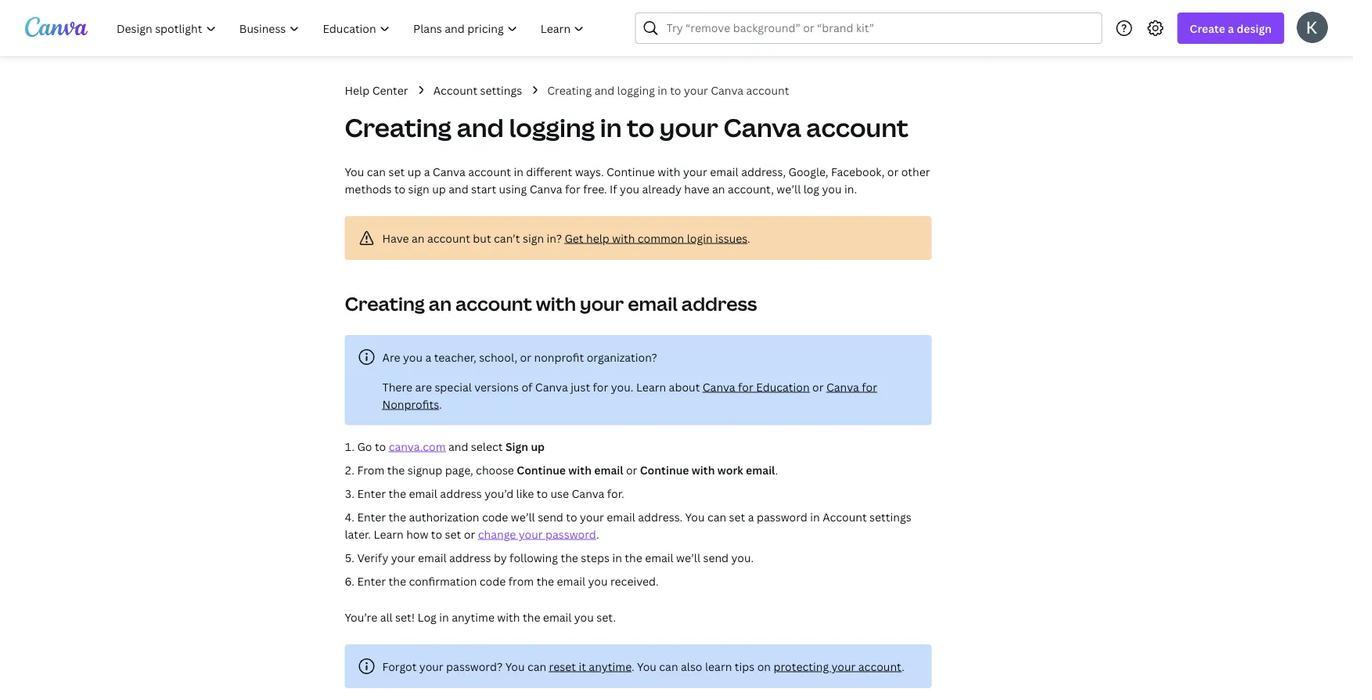 Task type: vqa. For each thing, say whether or not it's contained in the screenshot.
the topmost creating and logging in to your canva account
yes



Task type: describe. For each thing, give the bounding box(es) containing it.
0 vertical spatial up
[[408, 164, 421, 179]]

1 horizontal spatial we'll
[[677, 550, 701, 565]]

school,
[[479, 350, 518, 365]]

you inside enter the authorization code we'll send to your email address. you can set a password in account settings later. learn how to set or
[[686, 509, 705, 524]]

creating and logging in to your canva account link
[[548, 81, 790, 99]]

continue inside you can set up a canva account in different ways. continue with your email address, google, facebook, or other methods to sign up and start using canva for free. if you already have an account, we'll log you in.
[[607, 164, 655, 179]]

account,
[[728, 181, 774, 196]]

how
[[407, 527, 429, 542]]

different
[[527, 164, 573, 179]]

and inside you can set up a canva account in different ways. continue with your email address, google, facebook, or other methods to sign up and start using canva for free. if you already have an account, we'll log you in.
[[449, 181, 469, 196]]

0 vertical spatial address
[[682, 291, 758, 316]]

center
[[372, 83, 408, 97]]

you can set up a canva account in different ways. continue with your email address, google, facebook, or other methods to sign up and start using canva for free. if you already have an account, we'll log you in.
[[345, 164, 931, 196]]

protecting your account link
[[774, 659, 902, 674]]

login
[[687, 231, 713, 245]]

password?
[[446, 659, 503, 674]]

with right help on the top of page
[[613, 231, 635, 245]]

are
[[415, 379, 432, 394]]

select
[[471, 439, 503, 454]]

enter the email address you'd like to use canva for.
[[357, 486, 625, 501]]

password inside enter the authorization code we'll send to your email address. you can set a password in account settings later. learn how to set or
[[757, 509, 808, 524]]

for.
[[608, 486, 625, 501]]

enter the confirmation code from the email you received.
[[357, 574, 659, 588]]

code for from
[[480, 574, 506, 588]]

help
[[345, 83, 370, 97]]

you right the are
[[403, 350, 423, 365]]

canva for education link
[[703, 379, 810, 394]]

are
[[383, 350, 401, 365]]

steps
[[581, 550, 610, 565]]

an inside you can set up a canva account in different ways. continue with your email address, google, facebook, or other methods to sign up and start using canva for free. if you already have an account, we'll log you in.
[[713, 181, 725, 196]]

email down signup
[[409, 486, 438, 501]]

can left 'also'
[[660, 659, 679, 674]]

on
[[758, 659, 771, 674]]

your inside enter the authorization code we'll send to your email address. you can set a password in account settings later. learn how to set or
[[580, 509, 604, 524]]

account settings
[[434, 83, 522, 97]]

already
[[643, 181, 682, 196]]

help
[[587, 231, 610, 245]]

set inside you can set up a canva account in different ways. continue with your email address, google, facebook, or other methods to sign up and start using canva for free. if you already have an account, we'll log you in.
[[389, 164, 405, 179]]

go
[[357, 439, 372, 454]]

special
[[435, 379, 472, 394]]

top level navigation element
[[106, 13, 598, 44]]

use
[[551, 486, 569, 501]]

enter for enter the authorization code we'll send to your email address. you can set a password in account settings later. learn how to set or
[[357, 509, 386, 524]]

settings inside the account settings link
[[480, 83, 522, 97]]

email up organization?
[[628, 291, 678, 316]]

from
[[509, 574, 534, 588]]

learn
[[706, 659, 732, 674]]

email inside you can set up a canva account in different ways. continue with your email address, google, facebook, or other methods to sign up and start using canva for free. if you already have an account, we'll log you in.
[[710, 164, 739, 179]]

forgot
[[383, 659, 417, 674]]

you left 'set.'
[[575, 610, 594, 625]]

creating an account with your email address
[[345, 291, 758, 316]]

canva for nonprofits link
[[383, 379, 878, 412]]

teacher,
[[434, 350, 477, 365]]

free.
[[584, 181, 607, 196]]

nonprofit
[[534, 350, 584, 365]]

other
[[902, 164, 931, 179]]

received.
[[611, 574, 659, 588]]

a inside enter the authorization code we'll send to your email address. you can set a password in account settings later. learn how to set or
[[748, 509, 755, 524]]

help center link
[[345, 81, 408, 99]]

you're all set! log in anytime with the email you set.
[[345, 610, 616, 625]]

canva for nonprofits
[[383, 379, 878, 412]]

email up confirmation on the bottom left
[[418, 550, 447, 565]]

canva.com
[[389, 439, 446, 454]]

with inside you can set up a canva account in different ways. continue with your email address, google, facebook, or other methods to sign up and start using canva for free. if you already have an account, we'll log you in.
[[658, 164, 681, 179]]

2 vertical spatial up
[[531, 439, 545, 454]]

about
[[669, 379, 700, 394]]

set!
[[396, 610, 415, 625]]

learn inside enter the authorization code we'll send to your email address. you can set a password in account settings later. learn how to set or
[[374, 527, 404, 542]]

1 vertical spatial creating and logging in to your canva account
[[345, 110, 909, 144]]

1 vertical spatial set
[[729, 509, 746, 524]]

or right the school,
[[520, 350, 532, 365]]

common
[[638, 231, 685, 245]]

reset it anytime link
[[549, 659, 632, 674]]

you're
[[345, 610, 378, 625]]

verify your email address by following the steps in the email we'll send you.
[[357, 550, 754, 565]]

you down steps
[[588, 574, 608, 588]]

email inside enter the authorization code we'll send to your email address. you can set a password in account settings later. learn how to set or
[[607, 509, 636, 524]]

if
[[610, 181, 618, 196]]

facebook,
[[832, 164, 885, 179]]

have
[[383, 231, 409, 245]]

issues
[[716, 231, 748, 245]]

authorization
[[409, 509, 480, 524]]

1 vertical spatial creating
[[345, 110, 452, 144]]

also
[[681, 659, 703, 674]]

help center
[[345, 83, 408, 97]]

reset
[[549, 659, 576, 674]]

there
[[383, 379, 413, 394]]

education
[[757, 379, 810, 394]]

for inside canva for nonprofits
[[862, 379, 878, 394]]

you'd
[[485, 486, 514, 501]]

address.
[[638, 509, 683, 524]]

change your password .
[[478, 527, 599, 542]]

your inside you can set up a canva account in different ways. continue with your email address, google, facebook, or other methods to sign up and start using canva for free. if you already have an account, we'll log you in.
[[684, 164, 708, 179]]

verify
[[357, 550, 389, 565]]

you left 'also'
[[637, 659, 657, 674]]

with down enter the confirmation code from the email you received.
[[498, 610, 520, 625]]

we'll inside enter the authorization code we'll send to your email address. you can set a password in account settings later. learn how to set or
[[511, 509, 535, 524]]

work
[[718, 462, 744, 477]]

settings inside enter the authorization code we'll send to your email address. you can set a password in account settings later. learn how to set or
[[870, 509, 912, 524]]

1 vertical spatial password
[[546, 527, 597, 542]]

canva.com link
[[389, 439, 446, 454]]

create a design button
[[1178, 13, 1285, 44]]

0 horizontal spatial anytime
[[452, 610, 495, 625]]

or up enter the authorization code we'll send to your email address. you can set a password in account settings later. learn how to set or
[[626, 462, 638, 477]]

or right education
[[813, 379, 824, 394]]



Task type: locate. For each thing, give the bounding box(es) containing it.
we'll inside you can set up a canva account in different ways. continue with your email address, google, facebook, or other methods to sign up and start using canva for free. if you already have an account, we'll log you in.
[[777, 181, 801, 196]]

0 vertical spatial password
[[757, 509, 808, 524]]

send inside enter the authorization code we'll send to your email address. you can set a password in account settings later. learn how to set or
[[538, 509, 564, 524]]

0 horizontal spatial up
[[408, 164, 421, 179]]

0 vertical spatial settings
[[480, 83, 522, 97]]

2 horizontal spatial we'll
[[777, 181, 801, 196]]

just
[[571, 379, 591, 394]]

we'll left "log"
[[777, 181, 801, 196]]

0 vertical spatial an
[[713, 181, 725, 196]]

you inside you can set up a canva account in different ways. continue with your email address, google, facebook, or other methods to sign up and start using canva for free. if you already have an account, we'll log you in.
[[345, 164, 364, 179]]

1 vertical spatial send
[[704, 550, 729, 565]]

protecting
[[774, 659, 829, 674]]

log
[[418, 610, 437, 625]]

or inside enter the authorization code we'll send to your email address. you can set a password in account settings later. learn how to set or
[[464, 527, 476, 542]]

settings
[[480, 83, 522, 97], [870, 509, 912, 524]]

logging
[[618, 83, 655, 97], [509, 110, 595, 144]]

sign right methods
[[408, 181, 430, 196]]

ways.
[[575, 164, 604, 179]]

up left start at top left
[[432, 181, 446, 196]]

0 vertical spatial sign
[[408, 181, 430, 196]]

create
[[1191, 21, 1226, 36]]

in
[[658, 83, 668, 97], [600, 110, 622, 144], [514, 164, 524, 179], [811, 509, 820, 524], [613, 550, 622, 565], [440, 610, 449, 625]]

set up methods
[[389, 164, 405, 179]]

the
[[387, 462, 405, 477], [389, 486, 406, 501], [389, 509, 406, 524], [561, 550, 579, 565], [625, 550, 643, 565], [389, 574, 406, 588], [537, 574, 555, 588], [523, 610, 541, 625]]

0 horizontal spatial an
[[412, 231, 425, 245]]

to inside you can set up a canva account in different ways. continue with your email address, google, facebook, or other methods to sign up and start using canva for free. if you already have an account, we'll log you in.
[[395, 181, 406, 196]]

in inside you can set up a canva account in different ways. continue with your email address, google, facebook, or other methods to sign up and start using canva for free. if you already have an account, we'll log you in.
[[514, 164, 524, 179]]

you right the if
[[620, 181, 640, 196]]

have an account but can't sign in? get help with common login issues .
[[383, 231, 751, 245]]

can left reset
[[528, 659, 547, 674]]

but
[[473, 231, 491, 245]]

email up the for.
[[595, 462, 624, 477]]

send
[[538, 509, 564, 524], [704, 550, 729, 565]]

with
[[658, 164, 681, 179], [613, 231, 635, 245], [536, 291, 576, 316], [569, 462, 592, 477], [692, 462, 715, 477], [498, 610, 520, 625]]

1 horizontal spatial password
[[757, 509, 808, 524]]

password
[[757, 509, 808, 524], [546, 527, 597, 542]]

account inside enter the authorization code we'll send to your email address. you can set a password in account settings later. learn how to set or
[[823, 509, 867, 524]]

0 horizontal spatial set
[[389, 164, 405, 179]]

versions
[[475, 379, 519, 394]]

can down work
[[708, 509, 727, 524]]

for inside you can set up a canva account in different ways. continue with your email address, google, facebook, or other methods to sign up and start using canva for free. if you already have an account, we'll log you in.
[[565, 181, 581, 196]]

you.
[[611, 379, 634, 394], [732, 550, 754, 565]]

address for verify your email address by following the steps in the email we'll send you.
[[450, 550, 491, 565]]

with up nonprofit
[[536, 291, 576, 316]]

in?
[[547, 231, 562, 245]]

from the signup page, choose continue with email or continue with work email .
[[357, 462, 778, 477]]

2 vertical spatial we'll
[[677, 550, 701, 565]]

2 vertical spatial an
[[429, 291, 452, 316]]

of
[[522, 379, 533, 394]]

3 enter from the top
[[357, 574, 386, 588]]

set down the authorization
[[445, 527, 462, 542]]

0 vertical spatial set
[[389, 164, 405, 179]]

continue up the if
[[607, 164, 655, 179]]

email up received.
[[645, 550, 674, 565]]

email right work
[[746, 462, 776, 477]]

an for have an account but can't sign in? get help with common login issues .
[[412, 231, 425, 245]]

1 horizontal spatial up
[[432, 181, 446, 196]]

2 vertical spatial address
[[450, 550, 491, 565]]

1 horizontal spatial learn
[[637, 379, 667, 394]]

choose
[[476, 462, 514, 477]]

code up change
[[482, 509, 509, 524]]

address down the issues
[[682, 291, 758, 316]]

email down the for.
[[607, 509, 636, 524]]

signup
[[408, 462, 443, 477]]

2 vertical spatial set
[[445, 527, 462, 542]]

1 vertical spatial address
[[440, 486, 482, 501]]

0 vertical spatial logging
[[618, 83, 655, 97]]

we'll
[[777, 181, 801, 196], [511, 509, 535, 524], [677, 550, 701, 565]]

enter down from
[[357, 486, 386, 501]]

an for creating an account with your email address
[[429, 291, 452, 316]]

0 vertical spatial send
[[538, 509, 564, 524]]

0 vertical spatial you.
[[611, 379, 634, 394]]

with up already
[[658, 164, 681, 179]]

tips
[[735, 659, 755, 674]]

sign left in?
[[523, 231, 544, 245]]

with up use
[[569, 462, 592, 477]]

2 vertical spatial creating
[[345, 291, 425, 316]]

enter down verify
[[357, 574, 386, 588]]

get
[[565, 231, 584, 245]]

create a design
[[1191, 21, 1273, 36]]

kendall parks image
[[1298, 12, 1329, 43]]

0 horizontal spatial we'll
[[511, 509, 535, 524]]

by
[[494, 550, 507, 565]]

can up methods
[[367, 164, 386, 179]]

enter inside enter the authorization code we'll send to your email address. you can set a password in account settings later. learn how to set or
[[357, 509, 386, 524]]

0 vertical spatial account
[[434, 83, 478, 97]]

0 vertical spatial learn
[[637, 379, 667, 394]]

1 vertical spatial code
[[480, 574, 506, 588]]

or left the other
[[888, 164, 899, 179]]

0 horizontal spatial logging
[[509, 110, 595, 144]]

account settings link
[[434, 81, 522, 99]]

enter the authorization code we'll send to your email address. you can set a password in account settings later. learn how to set or
[[345, 509, 912, 542]]

you right password?
[[506, 659, 525, 674]]

0 vertical spatial enter
[[357, 486, 386, 501]]

address down page,
[[440, 486, 482, 501]]

0 horizontal spatial sign
[[408, 181, 430, 196]]

0 vertical spatial anytime
[[452, 610, 495, 625]]

1 horizontal spatial set
[[445, 527, 462, 542]]

enter for enter the email address you'd like to use canva for.
[[357, 486, 386, 501]]

anytime right it
[[589, 659, 632, 674]]

code for we'll
[[482, 509, 509, 524]]

1 vertical spatial logging
[[509, 110, 595, 144]]

page,
[[445, 462, 474, 477]]

0 vertical spatial we'll
[[777, 181, 801, 196]]

continue
[[607, 164, 655, 179], [517, 462, 566, 477], [640, 462, 690, 477]]

1 vertical spatial we'll
[[511, 509, 535, 524]]

using
[[499, 181, 527, 196]]

up right 'sign'
[[531, 439, 545, 454]]

sign inside you can set up a canva account in different ways. continue with your email address, google, facebook, or other methods to sign up and start using canva for free. if you already have an account, we'll log you in.
[[408, 181, 430, 196]]

get help with common login issues link
[[565, 231, 748, 245]]

a inside you can set up a canva account in different ways. continue with your email address, google, facebook, or other methods to sign up and start using canva for free. if you already have an account, we'll log you in.
[[424, 164, 430, 179]]

canva
[[711, 83, 744, 97], [724, 110, 802, 144], [433, 164, 466, 179], [530, 181, 563, 196], [536, 379, 568, 394], [703, 379, 736, 394], [827, 379, 860, 394], [572, 486, 605, 501]]

in inside enter the authorization code we'll send to your email address. you can set a password in account settings later. learn how to set or
[[811, 509, 820, 524]]

like
[[517, 486, 534, 501]]

an
[[713, 181, 725, 196], [412, 231, 425, 245], [429, 291, 452, 316]]

forgot your password? you can reset it anytime . you can also learn tips on protecting your account .
[[383, 659, 905, 674]]

email up the 'account,'
[[710, 164, 739, 179]]

methods
[[345, 181, 392, 196]]

0 vertical spatial creating and logging in to your canva account
[[548, 83, 790, 97]]

1 vertical spatial an
[[412, 231, 425, 245]]

google,
[[789, 164, 829, 179]]

anytime
[[452, 610, 495, 625], [589, 659, 632, 674]]

logging inside creating and logging in to your canva account link
[[618, 83, 655, 97]]

creating and logging in to your canva account
[[548, 83, 790, 97], [345, 110, 909, 144]]

set.
[[597, 610, 616, 625]]

0 horizontal spatial you.
[[611, 379, 634, 394]]

1 vertical spatial settings
[[870, 509, 912, 524]]

account inside you can set up a canva account in different ways. continue with your email address, google, facebook, or other methods to sign up and start using canva for free. if you already have an account, we'll log you in.
[[468, 164, 511, 179]]

up
[[408, 164, 421, 179], [432, 181, 446, 196], [531, 439, 545, 454]]

Try "remove background" or "brand kit" search field
[[667, 13, 1093, 43]]

2 horizontal spatial an
[[713, 181, 725, 196]]

0 horizontal spatial account
[[434, 83, 478, 97]]

you up methods
[[345, 164, 364, 179]]

are you a teacher, school, or nonprofit organization?
[[383, 350, 658, 365]]

.
[[748, 231, 751, 245], [439, 397, 442, 412], [776, 462, 778, 477], [597, 527, 599, 542], [632, 659, 635, 674], [902, 659, 905, 674]]

1 vertical spatial up
[[432, 181, 446, 196]]

1 horizontal spatial sign
[[523, 231, 544, 245]]

set down work
[[729, 509, 746, 524]]

continue up address.
[[640, 462, 690, 477]]

address left by
[[450, 550, 491, 565]]

0 vertical spatial code
[[482, 509, 509, 524]]

address
[[682, 291, 758, 316], [440, 486, 482, 501], [450, 550, 491, 565]]

address for enter the email address you'd like to use canva for.
[[440, 486, 482, 501]]

1 horizontal spatial send
[[704, 550, 729, 565]]

2 horizontal spatial up
[[531, 439, 545, 454]]

learn left about
[[637, 379, 667, 394]]

you left the in.
[[823, 181, 842, 196]]

1 horizontal spatial anytime
[[589, 659, 632, 674]]

code inside enter the authorization code we'll send to your email address. you can set a password in account settings later. learn how to set or
[[482, 509, 509, 524]]

canva inside canva for nonprofits
[[827, 379, 860, 394]]

1 vertical spatial learn
[[374, 527, 404, 542]]

it
[[579, 659, 586, 674]]

we'll up change your password link
[[511, 509, 535, 524]]

1 enter from the top
[[357, 486, 386, 501]]

following
[[510, 550, 558, 565]]

the inside enter the authorization code we'll send to your email address. you can set a password in account settings later. learn how to set or
[[389, 509, 406, 524]]

we'll down address.
[[677, 550, 701, 565]]

can inside you can set up a canva account in different ways. continue with your email address, google, facebook, or other methods to sign up and start using canva for free. if you already have an account, we'll log you in.
[[367, 164, 386, 179]]

change your password link
[[478, 527, 597, 542]]

change
[[478, 527, 516, 542]]

code down by
[[480, 574, 506, 588]]

1 horizontal spatial you.
[[732, 550, 754, 565]]

a inside dropdown button
[[1229, 21, 1235, 36]]

continue up like
[[517, 462, 566, 477]]

or left change
[[464, 527, 476, 542]]

your
[[684, 83, 709, 97], [660, 110, 719, 144], [684, 164, 708, 179], [580, 291, 624, 316], [580, 509, 604, 524], [519, 527, 543, 542], [391, 550, 416, 565], [420, 659, 444, 674], [832, 659, 856, 674]]

learn
[[637, 379, 667, 394], [374, 527, 404, 542]]

for
[[565, 181, 581, 196], [593, 379, 609, 394], [739, 379, 754, 394], [862, 379, 878, 394]]

you
[[620, 181, 640, 196], [823, 181, 842, 196], [403, 350, 423, 365], [588, 574, 608, 588], [575, 610, 594, 625]]

0 horizontal spatial settings
[[480, 83, 522, 97]]

2 vertical spatial enter
[[357, 574, 386, 588]]

confirmation
[[409, 574, 477, 588]]

1 vertical spatial account
[[823, 509, 867, 524]]

have
[[685, 181, 710, 196]]

later.
[[345, 527, 371, 542]]

start
[[471, 181, 497, 196]]

or inside you can set up a canva account in different ways. continue with your email address, google, facebook, or other methods to sign up and start using canva for free. if you already have an account, we'll log you in.
[[888, 164, 899, 179]]

you right address.
[[686, 509, 705, 524]]

1 horizontal spatial account
[[823, 509, 867, 524]]

log
[[804, 181, 820, 196]]

2 horizontal spatial set
[[729, 509, 746, 524]]

email left 'set.'
[[543, 610, 572, 625]]

can't
[[494, 231, 520, 245]]

address,
[[742, 164, 786, 179]]

0 horizontal spatial learn
[[374, 527, 404, 542]]

nonprofits
[[383, 397, 439, 412]]

1 vertical spatial anytime
[[589, 659, 632, 674]]

from
[[357, 462, 385, 477]]

account
[[434, 83, 478, 97], [823, 509, 867, 524]]

1 vertical spatial enter
[[357, 509, 386, 524]]

1 vertical spatial sign
[[523, 231, 544, 245]]

0 horizontal spatial send
[[538, 509, 564, 524]]

anytime right log
[[452, 610, 495, 625]]

0 horizontal spatial password
[[546, 527, 597, 542]]

go to canva.com and select sign up
[[357, 439, 545, 454]]

learn up verify
[[374, 527, 404, 542]]

in.
[[845, 181, 858, 196]]

1 horizontal spatial logging
[[618, 83, 655, 97]]

can inside enter the authorization code we'll send to your email address. you can set a password in account settings later. learn how to set or
[[708, 509, 727, 524]]

email down verify your email address by following the steps in the email we'll send you.
[[557, 574, 586, 588]]

with left work
[[692, 462, 715, 477]]

organization?
[[587, 350, 658, 365]]

1 vertical spatial you.
[[732, 550, 754, 565]]

enter for enter the confirmation code from the email you received.
[[357, 574, 386, 588]]

all
[[380, 610, 393, 625]]

1 horizontal spatial an
[[429, 291, 452, 316]]

0 vertical spatial creating
[[548, 83, 592, 97]]

2 enter from the top
[[357, 509, 386, 524]]

1 horizontal spatial settings
[[870, 509, 912, 524]]

up up have
[[408, 164, 421, 179]]

enter up later.
[[357, 509, 386, 524]]



